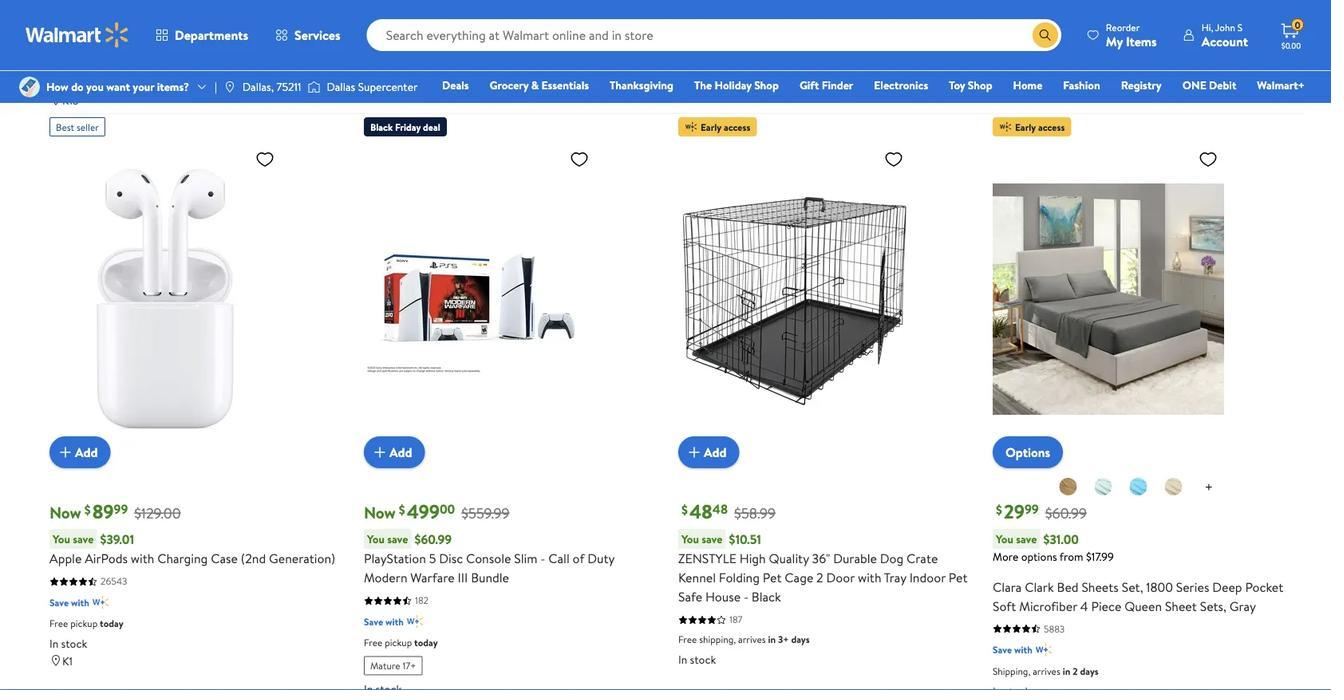 Task type: vqa. For each thing, say whether or not it's contained in the screenshot.
'heinz homestyle turkey gravy value size, 18 oz jar' image
no



Task type: describe. For each thing, give the bounding box(es) containing it.
1 horizontal spatial days
[[1080, 664, 1099, 678]]

indoor
[[909, 569, 946, 587]]

grocery & essentials link
[[482, 77, 596, 94]]

best seller
[[56, 120, 99, 134]]

$60.99 inside you save $60.99 playstation 5 disc console slim - call of duty modern warfare iii bundle
[[414, 530, 452, 548]]

you save $10.51 zenstyle high quality 36" durable dog crate kennel folding pet cage 2 door with tray indoor pet safe house - black
[[678, 530, 968, 606]]

save down modern
[[364, 615, 383, 628]]

in for k22
[[364, 49, 373, 65]]

grocery & essentials
[[490, 77, 589, 93]]

stock inside free shipping, arrives in 3+ days in stock
[[690, 652, 716, 668]]

with up mature 17+
[[385, 615, 404, 628]]

zenstyle high quality 36" durable dog crate kennel folding pet cage 2 door with tray indoor pet safe house - black image
[[678, 143, 910, 456]]

now for 89
[[49, 501, 81, 524]]

one debit
[[1182, 77, 1236, 93]]

free up 'h27'
[[678, 11, 697, 24]]

save with up the 'do'
[[49, 9, 89, 22]]

save for $31.00
[[1016, 531, 1037, 547]]

3+
[[778, 633, 789, 646]]

pickup up k22
[[385, 30, 412, 44]]

early access for 48
[[701, 120, 750, 134]]

grocery
[[490, 77, 529, 93]]

playstation
[[364, 550, 426, 567]]

$39.01
[[100, 530, 134, 548]]

playstation 5 disc console slim - call of duty modern warfare iii bundle image
[[364, 143, 595, 456]]

29
[[1004, 498, 1025, 525]]

options
[[1005, 444, 1050, 461]]

- inside you save $60.99 playstation 5 disc console slim - call of duty modern warfare iii bundle
[[540, 550, 545, 567]]

save for $60.99
[[387, 531, 408, 547]]

door
[[826, 569, 855, 587]]

free pickup today up k1
[[49, 617, 123, 630]]

walmart image
[[26, 22, 129, 48]]

add button for 89
[[49, 437, 111, 468]]

call
[[548, 550, 570, 567]]

add to favorites list, clara clark bed sheets set, 1800 series deep pocket soft microfiber 4 piece queen sheet sets, gray image
[[1199, 149, 1218, 169]]

$10.51
[[729, 530, 761, 548]]

early access for 29
[[1015, 120, 1065, 134]]

add button for 499
[[364, 437, 425, 468]]

how
[[46, 79, 68, 95]]

fashion link
[[1056, 77, 1107, 94]]

you save $60.99 playstation 5 disc console slim - call of duty modern warfare iii bundle
[[364, 530, 615, 587]]

you for apple
[[53, 531, 70, 547]]

today up "how do you want your items?"
[[100, 30, 123, 44]]

dallas supercenter
[[327, 79, 418, 95]]

 image for dallas, 75211
[[223, 81, 236, 93]]

0
[[1295, 18, 1300, 32]]

supercenter
[[358, 79, 418, 95]]

dallas,
[[242, 79, 274, 95]]

walmart+
[[1257, 77, 1305, 93]]

walmart plus image down the 26543 at bottom
[[92, 595, 108, 611]]

hi,
[[1202, 20, 1213, 34]]

now $ 89 99 $129.00
[[49, 498, 181, 525]]

1 pet from the left
[[763, 569, 782, 587]]

you for more
[[996, 531, 1013, 547]]

registry
[[1121, 77, 1162, 93]]

early for 48
[[701, 120, 721, 134]]

in stock for k15
[[49, 75, 87, 91]]

26543
[[101, 575, 127, 588]]

$ inside $ 29 99 $60.99
[[996, 501, 1002, 519]]

apple
[[49, 550, 82, 567]]

one
[[1182, 77, 1206, 93]]

89
[[92, 498, 114, 525]]

want
[[106, 79, 130, 95]]

shipping, arrives in 2 days
[[993, 664, 1099, 678]]

save up k22
[[364, 9, 383, 22]]

shipping,
[[993, 664, 1030, 678]]

add for 48
[[704, 444, 727, 461]]

thanksgiving link
[[602, 77, 681, 94]]

free shipping, arrives in 3+ days in stock
[[678, 633, 810, 668]]

services
[[295, 26, 340, 44]]

free pickup today up k22
[[364, 30, 438, 44]]

safe
[[678, 588, 702, 606]]

gift
[[799, 77, 819, 93]]

walmart plus image up search icon
[[1036, 8, 1052, 24]]

add to favorites list, zenstyle high quality 36" durable dog crate kennel folding pet cage 2 door with tray indoor pet safe house - black image
[[884, 149, 903, 169]]

save down apple
[[49, 596, 69, 609]]

items
[[1126, 32, 1157, 50]]

iii
[[458, 569, 468, 587]]

1 vertical spatial walmart plus image
[[407, 614, 423, 630]]

48 up zenstyle
[[689, 498, 712, 525]]

99 inside now $ 89 99 $129.00
[[114, 500, 128, 518]]

shipping, for free shipping, arrives in 2 days in stock
[[1014, 30, 1050, 44]]

stock inside free shipping, arrives in 2 days in stock
[[1004, 49, 1030, 65]]

the
[[694, 77, 712, 93]]

thanksgiving
[[610, 77, 673, 93]]

$ inside $ 48 48 $58.99
[[681, 501, 688, 519]]

free up k22
[[364, 30, 382, 44]]

holiday
[[715, 77, 752, 93]]

stock for k15
[[61, 75, 87, 91]]

do
[[71, 79, 84, 95]]

disc
[[439, 550, 463, 567]]

add to favorites list, playstation 5 disc console slim - call of duty modern warfare iii bundle image
[[570, 149, 589, 169]]

save up how
[[49, 9, 69, 22]]

$559.99
[[461, 503, 509, 523]]

$ 29 99 $60.99
[[996, 498, 1087, 525]]

cage
[[785, 569, 813, 587]]

$129.00
[[134, 503, 181, 523]]

access for 29
[[1038, 120, 1065, 134]]

items?
[[157, 79, 189, 95]]

1 horizontal spatial 2
[[1073, 664, 1078, 678]]

finder
[[822, 77, 853, 93]]

pickup up the 'do'
[[70, 30, 98, 44]]

free pickup today up 'h27'
[[678, 11, 752, 24]]

00
[[440, 500, 455, 518]]

2 inside free shipping, arrives in 2 days in stock
[[1092, 30, 1098, 44]]

high
[[740, 550, 766, 567]]

in for k15
[[49, 75, 58, 91]]

0 vertical spatial walmart plus image
[[92, 8, 108, 24]]

s
[[1237, 20, 1243, 34]]

2 shop from the left
[[968, 77, 992, 93]]

home
[[1013, 77, 1042, 93]]

deal
[[423, 120, 440, 134]]

free up how
[[49, 30, 68, 44]]

clark
[[1025, 578, 1054, 596]]

save for $10.51
[[702, 531, 723, 547]]

save up shipping,
[[993, 643, 1012, 657]]

deals link
[[435, 77, 476, 94]]

gift finder link
[[792, 77, 860, 94]]

duty
[[587, 550, 615, 567]]

house
[[705, 588, 741, 606]]

with inside you save $39.01 apple airpods with charging case (2nd generation)
[[131, 550, 154, 567]]

aqua light blue image
[[1094, 477, 1113, 496]]

with inside "you save $10.51 zenstyle high quality 36" durable dog crate kennel folding pet cage 2 door with tray indoor pet safe house - black"
[[858, 569, 881, 587]]

free pickup today up you
[[49, 30, 123, 44]]

$ 48 48 $58.99
[[681, 498, 776, 525]]

stock for k1
[[61, 636, 87, 652]]

friday
[[395, 120, 421, 134]]

1800
[[1146, 578, 1173, 596]]

1 horizontal spatial in
[[1063, 664, 1070, 678]]

my
[[1106, 32, 1123, 50]]

more
[[993, 549, 1018, 565]]

dallas
[[327, 79, 355, 95]]

$0.00
[[1281, 40, 1301, 51]]

add for 89
[[75, 444, 98, 461]]

in for k1
[[49, 636, 58, 652]]

sets,
[[1200, 597, 1226, 615]]

warfare
[[410, 569, 454, 587]]

registry link
[[1114, 77, 1169, 94]]

access for 48
[[724, 120, 750, 134]]

modern
[[364, 569, 407, 587]]

hi, john s account
[[1202, 20, 1248, 50]]

add to cart image for 48
[[685, 443, 704, 462]]

$58.99
[[734, 503, 776, 523]]

electronics
[[874, 77, 928, 93]]

0 horizontal spatial black
[[370, 120, 393, 134]]

$60.99 inside $ 29 99 $60.99
[[1045, 503, 1087, 523]]

2 pet from the left
[[949, 569, 968, 587]]

folding
[[719, 569, 760, 587]]

one debit link
[[1175, 77, 1244, 94]]

h27
[[691, 47, 711, 63]]

walmart plus image up shipping, arrives in 2 days
[[1036, 642, 1052, 658]]



Task type: locate. For each thing, give the bounding box(es) containing it.
k22
[[377, 66, 395, 82]]

free left search icon
[[993, 30, 1011, 44]]

add to cart image
[[56, 443, 75, 462], [370, 443, 389, 462], [685, 443, 704, 462]]

days inside free shipping, arrives in 2 days in stock
[[1100, 30, 1118, 44]]

k15
[[62, 92, 79, 108]]

in down 5883
[[1063, 664, 1070, 678]]

save inside you save $31.00 more options from $17.99
[[1016, 531, 1037, 547]]

save with up shipping,
[[993, 643, 1032, 657]]

charging
[[157, 550, 208, 567]]

walmart plus image
[[407, 8, 423, 24], [1036, 8, 1052, 24], [92, 595, 108, 611], [1036, 642, 1052, 658]]

 image for how do you want your items?
[[19, 77, 40, 97]]

3 $ from the left
[[681, 501, 688, 519]]

1 vertical spatial 2
[[816, 569, 823, 587]]

beach blue image
[[1129, 477, 1148, 496]]

you for zenstyle
[[681, 531, 699, 547]]

1 add button from the left
[[49, 437, 111, 468]]

1 vertical spatial days
[[791, 633, 810, 646]]

today up the deals link
[[414, 30, 438, 44]]

2 add button from the left
[[364, 437, 425, 468]]

0 vertical spatial in stock
[[364, 49, 402, 65]]

2 now from the left
[[364, 501, 396, 524]]

you save $31.00 more options from $17.99
[[993, 530, 1114, 565]]

1 vertical spatial shipping,
[[699, 633, 736, 646]]

arrives for free shipping, arrives in 2 days in stock
[[1052, 30, 1080, 44]]

pickup up 'h27'
[[699, 11, 726, 24]]

2 horizontal spatial add
[[704, 444, 727, 461]]

4 save from the left
[[1016, 531, 1037, 547]]

in inside free shipping, arrives in 2 days in stock
[[1082, 30, 1090, 44]]

arrives inside free shipping, arrives in 2 days in stock
[[1052, 30, 1080, 44]]

shipping,
[[1014, 30, 1050, 44], [699, 633, 736, 646]]

3 add from the left
[[704, 444, 727, 461]]

save with for walmart plus image under the 26543 at bottom
[[49, 596, 89, 609]]

2 horizontal spatial add button
[[678, 437, 739, 468]]

1 horizontal spatial access
[[1038, 120, 1065, 134]]

series
[[1176, 578, 1209, 596]]

essentials
[[541, 77, 589, 93]]

days for free shipping, arrives in 3+ days in stock
[[791, 633, 810, 646]]

home link
[[1006, 77, 1050, 94]]

1 vertical spatial in stock
[[49, 75, 87, 91]]

in inside free shipping, arrives in 3+ days in stock
[[678, 652, 687, 668]]

with up the 'do'
[[71, 9, 89, 22]]

0 horizontal spatial access
[[724, 120, 750, 134]]

1 horizontal spatial add
[[389, 444, 412, 461]]

piece
[[1091, 597, 1121, 615]]

2 you from the left
[[367, 531, 385, 547]]

you inside you save $39.01 apple airpods with charging case (2nd generation)
[[53, 531, 70, 547]]

0 horizontal spatial now
[[49, 501, 81, 524]]

shop right toy
[[968, 77, 992, 93]]

1 horizontal spatial add to cart image
[[370, 443, 389, 462]]

0 horizontal spatial shipping,
[[699, 633, 736, 646]]

36"
[[812, 550, 830, 567]]

1 add from the left
[[75, 444, 98, 461]]

48 inside $ 48 48 $58.99
[[712, 500, 728, 518]]

with down apple
[[71, 596, 89, 609]]

1 vertical spatial $60.99
[[414, 530, 452, 548]]

airpods
[[85, 550, 128, 567]]

arrives right shipping,
[[1033, 664, 1060, 678]]

bed
[[1057, 578, 1079, 596]]

0 vertical spatial black
[[370, 120, 393, 134]]

case
[[211, 550, 238, 567]]

stock down the safe
[[690, 652, 716, 668]]

now inside now $ 499 00 $559.99
[[364, 501, 396, 524]]

1 horizontal spatial walmart plus image
[[407, 614, 423, 630]]

in inside free shipping, arrives in 2 days in stock
[[993, 49, 1002, 65]]

0 vertical spatial days
[[1100, 30, 1118, 44]]

toy shop link
[[942, 77, 1000, 94]]

1 horizontal spatial $60.99
[[1045, 503, 1087, 523]]

microfiber
[[1019, 597, 1077, 615]]

stock up 'k15' on the top left of page
[[61, 75, 87, 91]]

reorder my items
[[1106, 20, 1157, 50]]

1 horizontal spatial  image
[[223, 81, 236, 93]]

5
[[429, 550, 436, 567]]

- inside "you save $10.51 zenstyle high quality 36" durable dog crate kennel folding pet cage 2 door with tray indoor pet safe house - black"
[[744, 588, 749, 606]]

with down durable at right bottom
[[858, 569, 881, 587]]

free inside free shipping, arrives in 2 days in stock
[[993, 30, 1011, 44]]

add up 499
[[389, 444, 412, 461]]

1 vertical spatial in
[[768, 633, 776, 646]]

99 up $39.01
[[114, 500, 128, 518]]

shipping, for free shipping, arrives in 3+ days in stock
[[699, 633, 736, 646]]

walmart plus image down 182
[[407, 614, 423, 630]]

in stock up k22
[[364, 49, 402, 65]]

182
[[415, 594, 428, 607]]

$60.99
[[1045, 503, 1087, 523], [414, 530, 452, 548]]

(2nd
[[241, 550, 266, 567]]

pickup up k1
[[70, 617, 98, 630]]

pickup up mature 17+
[[385, 636, 412, 650]]

durable
[[833, 550, 877, 567]]

add button
[[49, 437, 111, 468], [364, 437, 425, 468], [678, 437, 739, 468]]

1 horizontal spatial shop
[[968, 77, 992, 93]]

now left 499
[[364, 501, 396, 524]]

shipping, up home 'link' on the top of the page
[[1014, 30, 1050, 44]]

search icon image
[[1039, 29, 1052, 41]]

2 vertical spatial days
[[1080, 664, 1099, 678]]

add
[[75, 444, 98, 461], [389, 444, 412, 461], [704, 444, 727, 461]]

$60.99 down apricot buff orange icon
[[1045, 503, 1087, 523]]

0 horizontal spatial $60.99
[[414, 530, 452, 548]]

your
[[133, 79, 154, 95]]

0 vertical spatial $60.99
[[1045, 503, 1087, 523]]

access
[[724, 120, 750, 134], [1038, 120, 1065, 134]]

save with up k22
[[364, 9, 404, 22]]

 image left how
[[19, 77, 40, 97]]

4 $ from the left
[[996, 501, 1002, 519]]

2 add to cart image from the left
[[370, 443, 389, 462]]

0 horizontal spatial shop
[[754, 77, 779, 93]]

walmart plus image up you
[[92, 8, 108, 24]]

0 vertical spatial -
[[540, 550, 545, 567]]

2
[[1092, 30, 1098, 44], [816, 569, 823, 587], [1073, 664, 1078, 678]]

access down the holiday shop link
[[724, 120, 750, 134]]

1 horizontal spatial black
[[752, 588, 781, 606]]

1 add to cart image from the left
[[56, 443, 75, 462]]

2 early from the left
[[1015, 120, 1036, 134]]

apricot buff orange image
[[1059, 477, 1078, 496]]

walmart plus image up supercenter
[[407, 8, 423, 24]]

you
[[86, 79, 104, 95]]

dog
[[880, 550, 904, 567]]

in for free shipping, arrives in 3+ days in stock
[[768, 633, 776, 646]]

quality
[[769, 550, 809, 567]]

queen
[[1124, 597, 1162, 615]]

save with down modern
[[364, 615, 404, 628]]

early access
[[701, 120, 750, 134], [1015, 120, 1065, 134]]

days for free shipping, arrives in 2 days in stock
[[1100, 30, 1118, 44]]

save up playstation
[[387, 531, 408, 547]]

arrives right search icon
[[1052, 30, 1080, 44]]

save with up free shipping, arrives in 2 days in stock
[[993, 9, 1032, 22]]

generation)
[[269, 550, 335, 567]]

toy
[[949, 77, 965, 93]]

1 horizontal spatial add button
[[364, 437, 425, 468]]

$ inside now $ 499 00 $559.99
[[399, 501, 405, 519]]

2 save from the left
[[387, 531, 408, 547]]

 image
[[19, 77, 40, 97], [308, 79, 320, 95], [223, 81, 236, 93]]

99
[[114, 500, 128, 518], [1025, 500, 1039, 518]]

best
[[56, 120, 74, 134]]

black inside "you save $10.51 zenstyle high quality 36" durable dog crate kennel folding pet cage 2 door with tray indoor pet safe house - black"
[[752, 588, 781, 606]]

+
[[1205, 477, 1213, 497]]

early access down holiday at the right of the page
[[701, 120, 750, 134]]

account
[[1202, 32, 1248, 50]]

3 you from the left
[[681, 531, 699, 547]]

you up more
[[996, 531, 1013, 547]]

0 vertical spatial arrives
[[1052, 30, 1080, 44]]

2 horizontal spatial days
[[1100, 30, 1118, 44]]

now for 499
[[364, 501, 396, 524]]

 image right the | at top
[[223, 81, 236, 93]]

2 access from the left
[[1038, 120, 1065, 134]]

0 horizontal spatial early
[[701, 120, 721, 134]]

pickup
[[699, 11, 726, 24], [70, 30, 98, 44], [385, 30, 412, 44], [70, 617, 98, 630], [385, 636, 412, 650]]

black down folding
[[752, 588, 781, 606]]

save inside "you save $10.51 zenstyle high quality 36" durable dog crate kennel folding pet cage 2 door with tray indoor pet safe house - black"
[[702, 531, 723, 547]]

pet
[[763, 569, 782, 587], [949, 569, 968, 587]]

- left call
[[540, 550, 545, 567]]

2 early access from the left
[[1015, 120, 1065, 134]]

1 horizontal spatial early access
[[1015, 120, 1065, 134]]

0 vertical spatial shipping,
[[1014, 30, 1050, 44]]

$ left 89
[[84, 501, 91, 519]]

0 horizontal spatial  image
[[19, 77, 40, 97]]

walmart+ link
[[1250, 77, 1312, 94]]

in stock for k22
[[364, 49, 402, 65]]

0 vertical spatial in
[[1082, 30, 1090, 44]]

1 horizontal spatial -
[[744, 588, 749, 606]]

2 vertical spatial arrives
[[1033, 664, 1060, 678]]

99 inside $ 29 99 $60.99
[[1025, 500, 1039, 518]]

free pickup today up mature 17+
[[364, 636, 438, 650]]

today down the 26543 at bottom
[[100, 617, 123, 630]]

0 horizontal spatial pet
[[763, 569, 782, 587]]

0 horizontal spatial 99
[[114, 500, 128, 518]]

2 vertical spatial 2
[[1073, 664, 1078, 678]]

shipping, down 187
[[699, 633, 736, 646]]

arrives inside free shipping, arrives in 3+ days in stock
[[738, 633, 766, 646]]

499
[[407, 498, 440, 525]]

stock up home 'link' on the top of the page
[[1004, 49, 1030, 65]]

save with for walmart plus image over search icon
[[993, 9, 1032, 22]]

1 you from the left
[[53, 531, 70, 547]]

walmart plus image
[[92, 8, 108, 24], [407, 614, 423, 630]]

$ up zenstyle
[[681, 501, 688, 519]]

now inside now $ 89 99 $129.00
[[49, 501, 81, 524]]

save up free shipping, arrives in 2 days in stock
[[993, 9, 1012, 22]]

add for 499
[[389, 444, 412, 461]]

free up mature
[[364, 636, 382, 650]]

Search search field
[[367, 19, 1061, 51]]

with up shipping,
[[1014, 643, 1032, 657]]

you up playstation
[[367, 531, 385, 547]]

save
[[73, 531, 94, 547], [387, 531, 408, 547], [702, 531, 723, 547], [1016, 531, 1037, 547]]

mature
[[370, 659, 400, 673]]

early access down home 'link' on the top of the page
[[1015, 120, 1065, 134]]

2 $ from the left
[[399, 501, 405, 519]]

free shipping, arrives in 2 days in stock
[[993, 30, 1118, 65]]

debit
[[1209, 77, 1236, 93]]

$60.99 up 5
[[414, 530, 452, 548]]

in left 3+
[[768, 633, 776, 646]]

1 horizontal spatial pet
[[949, 569, 968, 587]]

clara clark bed sheets set, 1800 series deep pocket soft microfiber 4 piece queen sheet sets, gray image
[[993, 143, 1224, 456]]

save up apple
[[73, 531, 94, 547]]

save inside you save $60.99 playstation 5 disc console slim - call of duty modern warfare iii bundle
[[387, 531, 408, 547]]

clara
[[993, 578, 1022, 596]]

2 add from the left
[[389, 444, 412, 461]]

kennel
[[678, 569, 716, 587]]

in stock up k1
[[49, 636, 87, 652]]

deals
[[442, 77, 469, 93]]

dallas, 75211
[[242, 79, 301, 95]]

you inside you save $31.00 more options from $17.99
[[996, 531, 1013, 547]]

$31.00
[[1043, 530, 1079, 548]]

options
[[1021, 549, 1057, 565]]

save with for bottommost walmart plus icon
[[364, 615, 404, 628]]

2 inside "you save $10.51 zenstyle high quality 36" durable dog crate kennel folding pet cage 2 door with tray indoor pet safe house - black"
[[816, 569, 823, 587]]

0 horizontal spatial days
[[791, 633, 810, 646]]

1 99 from the left
[[114, 500, 128, 518]]

you inside "you save $10.51 zenstyle high quality 36" durable dog crate kennel folding pet cage 2 door with tray indoor pet safe house - black"
[[681, 531, 699, 547]]

free inside free shipping, arrives in 3+ days in stock
[[678, 633, 697, 646]]

2 vertical spatial in stock
[[49, 636, 87, 652]]

of
[[573, 550, 584, 567]]

$
[[84, 501, 91, 519], [399, 501, 405, 519], [681, 501, 688, 519], [996, 501, 1002, 519]]

pet down quality
[[763, 569, 782, 587]]

3 add to cart image from the left
[[685, 443, 704, 462]]

99 up you save $31.00 more options from $17.99
[[1025, 500, 1039, 518]]

0 horizontal spatial add
[[75, 444, 98, 461]]

k1
[[62, 653, 73, 669]]

black friday deal
[[370, 120, 440, 134]]

0 horizontal spatial add to cart image
[[56, 443, 75, 462]]

with up k22
[[385, 9, 404, 22]]

save for $39.01
[[73, 531, 94, 547]]

1 horizontal spatial 99
[[1025, 500, 1039, 518]]

2 vertical spatial in
[[1063, 664, 1070, 678]]

tray
[[884, 569, 906, 587]]

apple airpods with charging case (2nd generation) image
[[49, 143, 281, 456]]

add button for 48
[[678, 437, 739, 468]]

now
[[49, 501, 81, 524], [364, 501, 396, 524]]

you inside you save $60.99 playstation 5 disc console slim - call of duty modern warfare iii bundle
[[367, 531, 385, 547]]

in left my
[[1082, 30, 1090, 44]]

1 early access from the left
[[701, 120, 750, 134]]

stock up k22
[[376, 49, 402, 65]]

2 horizontal spatial 2
[[1092, 30, 1098, 44]]

2 horizontal spatial in
[[1082, 30, 1090, 44]]

beige cream image
[[1164, 477, 1183, 496]]

in stock up 'k15' on the top left of page
[[49, 75, 87, 91]]

2 99 from the left
[[1025, 500, 1039, 518]]

add to cart image for 499
[[370, 443, 389, 462]]

1 shop from the left
[[754, 77, 779, 93]]

add button up 89
[[49, 437, 111, 468]]

0 horizontal spatial 2
[[816, 569, 823, 587]]

soft
[[993, 597, 1016, 615]]

$ left 29
[[996, 501, 1002, 519]]

 image for dallas supercenter
[[308, 79, 320, 95]]

you up zenstyle
[[681, 531, 699, 547]]

0 horizontal spatial -
[[540, 550, 545, 567]]

+ button
[[1192, 475, 1226, 500]]

0 horizontal spatial in
[[768, 633, 776, 646]]

3 save from the left
[[702, 531, 723, 547]]

0 horizontal spatial add button
[[49, 437, 111, 468]]

save with for walmart plus image over supercenter
[[364, 9, 404, 22]]

early for 29
[[1015, 120, 1036, 134]]

Walmart Site-Wide search field
[[367, 19, 1061, 51]]

$ left 499
[[399, 501, 405, 519]]

add up $ 48 48 $58.99
[[704, 444, 727, 461]]

in for free shipping, arrives in 2 days in stock
[[1082, 30, 1090, 44]]

0 vertical spatial 2
[[1092, 30, 1098, 44]]

1 now from the left
[[49, 501, 81, 524]]

john
[[1215, 20, 1235, 34]]

2 horizontal spatial  image
[[308, 79, 320, 95]]

early down the
[[701, 120, 721, 134]]

fashion
[[1063, 77, 1100, 93]]

in stock for k1
[[49, 636, 87, 652]]

0 horizontal spatial early access
[[701, 120, 750, 134]]

0 horizontal spatial walmart plus image
[[92, 8, 108, 24]]

save
[[49, 9, 69, 22], [364, 9, 383, 22], [993, 9, 1012, 22], [49, 596, 69, 609], [364, 615, 383, 628], [993, 643, 1012, 657]]

clara clark bed sheets set, 1800 series deep pocket soft microfiber 4 piece queen sheet sets, gray
[[993, 578, 1283, 615]]

2 down 36"
[[816, 569, 823, 587]]

add to favorites list, apple airpods with charging case (2nd generation) image
[[255, 149, 275, 169]]

free up k1
[[49, 617, 68, 630]]

$17.99
[[1086, 549, 1114, 565]]

mature 17+
[[370, 659, 416, 673]]

- down folding
[[744, 588, 749, 606]]

1 horizontal spatial early
[[1015, 120, 1036, 134]]

save with for walmart plus image above shipping, arrives in 2 days
[[993, 643, 1032, 657]]

2 left my
[[1092, 30, 1098, 44]]

arrives down 187
[[738, 633, 766, 646]]

1 horizontal spatial shipping,
[[1014, 30, 1050, 44]]

you for playstation
[[367, 531, 385, 547]]

now left 89
[[49, 501, 81, 524]]

1 horizontal spatial now
[[364, 501, 396, 524]]

options link
[[993, 437, 1063, 468]]

access down home 'link' on the top of the page
[[1038, 120, 1065, 134]]

$ inside now $ 89 99 $129.00
[[84, 501, 91, 519]]

pet right indoor on the bottom
[[949, 569, 968, 587]]

black left friday
[[370, 120, 393, 134]]

4
[[1080, 597, 1088, 615]]

1 early from the left
[[701, 120, 721, 134]]

deep
[[1212, 578, 1242, 596]]

with up free shipping, arrives in 2 days in stock
[[1014, 9, 1032, 22]]

with down $39.01
[[131, 550, 154, 567]]

save inside you save $39.01 apple airpods with charging case (2nd generation)
[[73, 531, 94, 547]]

early
[[701, 120, 721, 134], [1015, 120, 1036, 134]]

departments
[[175, 26, 248, 44]]

1 vertical spatial black
[[752, 588, 781, 606]]

shipping, inside free shipping, arrives in 2 days in stock
[[1014, 30, 1050, 44]]

in inside free shipping, arrives in 3+ days in stock
[[768, 633, 776, 646]]

days right 3+
[[791, 633, 810, 646]]

you up apple
[[53, 531, 70, 547]]

4 you from the left
[[996, 531, 1013, 547]]

today up the holiday shop
[[729, 11, 752, 24]]

stock for k22
[[376, 49, 402, 65]]

save up zenstyle
[[702, 531, 723, 547]]

1 vertical spatial arrives
[[738, 633, 766, 646]]

today
[[729, 11, 752, 24], [100, 30, 123, 44], [414, 30, 438, 44], [100, 617, 123, 630], [414, 636, 438, 650]]

stock up k1
[[61, 636, 87, 652]]

days left items
[[1100, 30, 1118, 44]]

2 horizontal spatial add to cart image
[[685, 443, 704, 462]]

1 $ from the left
[[84, 501, 91, 519]]

187
[[729, 613, 743, 626]]

days inside free shipping, arrives in 3+ days in stock
[[791, 633, 810, 646]]

1 save from the left
[[73, 531, 94, 547]]

shipping, inside free shipping, arrives in 3+ days in stock
[[699, 633, 736, 646]]

add to cart image for 89
[[56, 443, 75, 462]]

1 vertical spatial -
[[744, 588, 749, 606]]

electronics link
[[867, 77, 935, 94]]

today up the 17+ on the bottom of page
[[414, 636, 438, 650]]

toy shop
[[949, 77, 992, 93]]

1 access from the left
[[724, 120, 750, 134]]

3 add button from the left
[[678, 437, 739, 468]]

arrives for free shipping, arrives in 3+ days in stock
[[738, 633, 766, 646]]

days down 4
[[1080, 664, 1099, 678]]



